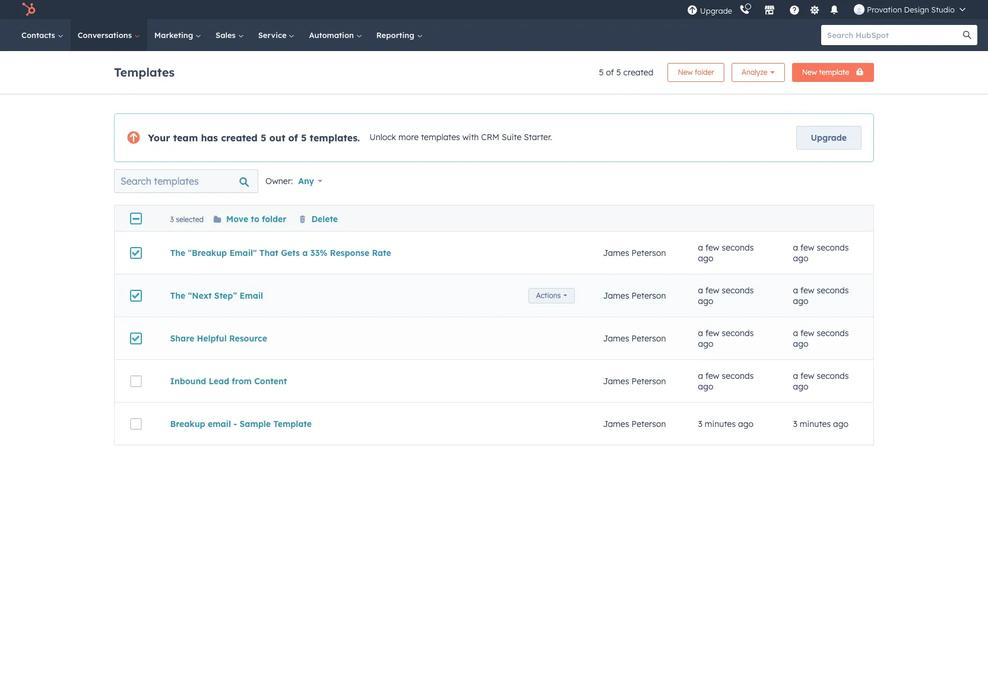 Task type: describe. For each thing, give the bounding box(es) containing it.
new folder
[[678, 68, 715, 77]]

templates.
[[310, 132, 360, 144]]

james peterson for the "breakup email" that gets a 33% response rate
[[603, 247, 666, 258]]

contacts
[[21, 30, 57, 40]]

calling icon image
[[740, 5, 750, 15]]

with
[[463, 132, 479, 143]]

james peterson image
[[854, 4, 865, 15]]

reporting
[[376, 30, 417, 40]]

conversations
[[78, 30, 134, 40]]

notifications image
[[829, 5, 840, 16]]

more
[[399, 132, 419, 143]]

templates banner
[[114, 59, 874, 82]]

breakup
[[170, 418, 205, 429]]

breakup email - sample template
[[170, 418, 312, 429]]

your team has created 5 out of 5 templates.
[[148, 132, 360, 144]]

share
[[170, 333, 194, 344]]

menu containing provation design studio
[[686, 0, 974, 19]]

that
[[259, 247, 278, 258]]

help button
[[785, 0, 805, 19]]

sales
[[216, 30, 238, 40]]

0 horizontal spatial upgrade
[[700, 6, 732, 15]]

move
[[226, 214, 248, 225]]

folder inside new folder button
[[695, 68, 715, 77]]

team
[[173, 132, 198, 144]]

service
[[258, 30, 289, 40]]

1 vertical spatial folder
[[262, 214, 287, 225]]

template
[[819, 68, 849, 77]]

email"
[[230, 247, 257, 258]]

settings image
[[809, 5, 820, 16]]

new template button
[[792, 63, 874, 82]]

resource
[[229, 333, 267, 344]]

5 of 5 created
[[599, 67, 654, 78]]

delete button
[[298, 214, 338, 225]]

response
[[330, 247, 370, 258]]

marketplaces image
[[765, 5, 775, 16]]

the "breakup email" that gets a 33% response rate link
[[170, 247, 391, 258]]

email
[[240, 290, 263, 301]]

2 james from the top
[[603, 290, 629, 301]]

the for the "breakup email" that gets a 33% response rate
[[170, 247, 185, 258]]

content
[[254, 376, 287, 386]]

your
[[148, 132, 170, 144]]

Search search field
[[114, 169, 258, 193]]

breakup email - sample template link
[[170, 418, 312, 429]]

has
[[201, 132, 218, 144]]

step"
[[214, 290, 237, 301]]

studio
[[932, 5, 955, 14]]

from
[[232, 376, 252, 386]]

the "breakup email" that gets a 33% response rate
[[170, 247, 391, 258]]

hubspot link
[[14, 2, 45, 17]]

sales link
[[209, 19, 251, 51]]

email
[[208, 418, 231, 429]]

2 james peterson from the top
[[603, 290, 666, 301]]

starter.
[[524, 132, 552, 143]]

actions button for the "next step" email
[[529, 288, 575, 303]]

conversations link
[[71, 19, 147, 51]]

actions button for share helpful resource
[[575, 338, 621, 354]]

upgrade link
[[796, 126, 862, 150]]

new folder button
[[668, 63, 725, 82]]

0 horizontal spatial of
[[288, 132, 298, 144]]

any
[[298, 176, 314, 187]]

actions for the "next step" email
[[536, 291, 561, 300]]

rate
[[372, 247, 391, 258]]

of inside templates banner
[[606, 67, 614, 78]]

calling icon button
[[735, 2, 755, 17]]

analyze
[[742, 68, 768, 77]]

marketing
[[154, 30, 195, 40]]

notifications button
[[825, 0, 845, 19]]

Search HubSpot search field
[[821, 25, 967, 45]]

1 horizontal spatial 3
[[698, 418, 703, 429]]

1 minutes from the left
[[705, 418, 736, 429]]

templates
[[114, 64, 175, 79]]

upgrade image
[[687, 5, 698, 16]]

move to folder button
[[213, 214, 287, 225]]

inbound lead from content
[[170, 376, 287, 386]]

inbound lead from content link
[[170, 376, 287, 386]]

move to folder
[[226, 214, 287, 225]]

any button
[[298, 169, 330, 193]]

james for the "breakup email" that gets a 33% response rate
[[603, 247, 629, 258]]

peterson for breakup email - sample template
[[632, 418, 666, 429]]

1 3 minutes ago from the left
[[698, 418, 754, 429]]

search button
[[958, 25, 978, 45]]

3 peterson from the top
[[632, 333, 666, 344]]

share helpful resource link
[[170, 333, 267, 344]]



Task type: vqa. For each thing, say whether or not it's contained in the screenshot.
bottom outgoing
no



Task type: locate. For each thing, give the bounding box(es) containing it.
james peterson for inbound lead from content
[[603, 376, 666, 386]]

1 new from the left
[[678, 68, 693, 77]]

1 vertical spatial upgrade
[[811, 132, 847, 143]]

reporting link
[[369, 19, 430, 51]]

5 james from the top
[[603, 418, 629, 429]]

0 horizontal spatial new
[[678, 68, 693, 77]]

new
[[678, 68, 693, 77], [802, 68, 817, 77]]

-
[[234, 418, 237, 429]]

3 james from the top
[[603, 333, 629, 344]]

1 horizontal spatial created
[[624, 67, 654, 78]]

owner:
[[266, 176, 293, 187]]

1 horizontal spatial folder
[[695, 68, 715, 77]]

0 vertical spatial the
[[170, 247, 185, 258]]

unlock
[[370, 132, 396, 143]]

4 james peterson from the top
[[603, 376, 666, 386]]

created right has at top left
[[221, 132, 258, 144]]

1 the from the top
[[170, 247, 185, 258]]

1 horizontal spatial minutes
[[800, 418, 831, 429]]

1 horizontal spatial new
[[802, 68, 817, 77]]

2 3 minutes ago from the left
[[793, 418, 849, 429]]

0 horizontal spatial actions
[[536, 291, 561, 300]]

a
[[698, 242, 703, 253], [793, 242, 798, 253], [302, 247, 308, 258], [698, 285, 703, 296], [793, 285, 798, 296], [698, 328, 703, 338], [793, 328, 798, 338], [698, 370, 703, 381], [793, 370, 798, 381]]

created for has
[[221, 132, 258, 144]]

0 vertical spatial actions button
[[529, 288, 575, 303]]

hubspot image
[[21, 2, 36, 17]]

peterson for inbound lead from content
[[632, 376, 666, 386]]

0 horizontal spatial minutes
[[705, 418, 736, 429]]

2 new from the left
[[802, 68, 817, 77]]

1 james from the top
[[603, 247, 629, 258]]

1 peterson from the top
[[632, 247, 666, 258]]

menu
[[686, 0, 974, 19]]

5
[[599, 67, 604, 78], [617, 67, 621, 78], [261, 132, 266, 144], [301, 132, 307, 144]]

sample
[[240, 418, 271, 429]]

gets
[[281, 247, 300, 258]]

folder left "analyze"
[[695, 68, 715, 77]]

automation link
[[302, 19, 369, 51]]

james
[[603, 247, 629, 258], [603, 290, 629, 301], [603, 333, 629, 344], [603, 376, 629, 386], [603, 418, 629, 429]]

suite
[[502, 132, 522, 143]]

new for new folder
[[678, 68, 693, 77]]

folder right to
[[262, 214, 287, 225]]

new inside button
[[678, 68, 693, 77]]

new for new template
[[802, 68, 817, 77]]

created
[[624, 67, 654, 78], [221, 132, 258, 144]]

service link
[[251, 19, 302, 51]]

peterson for the "breakup email" that gets a 33% response rate
[[632, 247, 666, 258]]

few
[[706, 242, 720, 253], [801, 242, 815, 253], [706, 285, 720, 296], [801, 285, 815, 296], [706, 328, 720, 338], [801, 328, 815, 338], [706, 370, 720, 381], [801, 370, 815, 381]]

1 vertical spatial actions button
[[575, 338, 621, 354]]

0 horizontal spatial 3
[[170, 215, 174, 224]]

0 vertical spatial of
[[606, 67, 614, 78]]

the
[[170, 247, 185, 258], [170, 290, 185, 301]]

to
[[251, 214, 259, 225]]

the left "breakup
[[170, 247, 185, 258]]

created inside templates banner
[[624, 67, 654, 78]]

a few seconds ago
[[698, 242, 754, 263], [793, 242, 849, 263], [698, 285, 754, 306], [793, 285, 849, 306], [698, 328, 754, 349], [793, 328, 849, 349], [698, 370, 754, 392], [793, 370, 849, 392]]

james for breakup email - sample template
[[603, 418, 629, 429]]

the left the "next
[[170, 290, 185, 301]]

actions for share helpful resource
[[582, 341, 607, 350]]

provation design studio button
[[847, 0, 973, 19]]

design
[[904, 5, 929, 14]]

helpful
[[197, 333, 227, 344]]

created for 5
[[624, 67, 654, 78]]

delete
[[312, 214, 338, 225]]

0 horizontal spatial created
[[221, 132, 258, 144]]

help image
[[789, 5, 800, 16]]

0 vertical spatial actions
[[536, 291, 561, 300]]

new inside button
[[802, 68, 817, 77]]

seconds
[[722, 242, 754, 253], [817, 242, 849, 253], [722, 285, 754, 296], [817, 285, 849, 296], [722, 328, 754, 338], [817, 328, 849, 338], [722, 370, 754, 381], [817, 370, 849, 381]]

james peterson
[[603, 247, 666, 258], [603, 290, 666, 301], [603, 333, 666, 344], [603, 376, 666, 386], [603, 418, 666, 429]]

3 selected
[[170, 215, 204, 224]]

created left new folder button
[[624, 67, 654, 78]]

james for inbound lead from content
[[603, 376, 629, 386]]

unlock more templates with crm suite starter.
[[370, 132, 552, 143]]

0 vertical spatial created
[[624, 67, 654, 78]]

minutes
[[705, 418, 736, 429], [800, 418, 831, 429]]

automation
[[309, 30, 356, 40]]

contacts link
[[14, 19, 71, 51]]

provation
[[867, 5, 902, 14]]

lead
[[209, 376, 229, 386]]

"breakup
[[188, 247, 227, 258]]

1 vertical spatial the
[[170, 290, 185, 301]]

1 vertical spatial actions
[[582, 341, 607, 350]]

2 minutes from the left
[[800, 418, 831, 429]]

0 horizontal spatial 3 minutes ago
[[698, 418, 754, 429]]

new left template
[[802, 68, 817, 77]]

ago
[[698, 253, 714, 263], [793, 253, 809, 263], [698, 296, 714, 306], [793, 296, 809, 306], [698, 338, 714, 349], [793, 338, 809, 349], [698, 381, 714, 392], [793, 381, 809, 392], [738, 418, 754, 429], [833, 418, 849, 429]]

share helpful resource
[[170, 333, 267, 344]]

analyze button
[[732, 63, 785, 82]]

1 horizontal spatial 3 minutes ago
[[793, 418, 849, 429]]

4 peterson from the top
[[632, 376, 666, 386]]

inbound
[[170, 376, 206, 386]]

2 horizontal spatial 3
[[793, 418, 798, 429]]

settings link
[[807, 3, 822, 16]]

james peterson for breakup email - sample template
[[603, 418, 666, 429]]

new template
[[802, 68, 849, 77]]

0 vertical spatial upgrade
[[700, 6, 732, 15]]

3 james peterson from the top
[[603, 333, 666, 344]]

1 vertical spatial created
[[221, 132, 258, 144]]

templates
[[421, 132, 460, 143]]

new right 5 of 5 created
[[678, 68, 693, 77]]

template
[[273, 418, 312, 429]]

0 horizontal spatial folder
[[262, 214, 287, 225]]

upgrade
[[700, 6, 732, 15], [811, 132, 847, 143]]

1 horizontal spatial of
[[606, 67, 614, 78]]

search image
[[963, 31, 972, 39]]

2 peterson from the top
[[632, 290, 666, 301]]

3 minutes ago
[[698, 418, 754, 429], [793, 418, 849, 429]]

1 vertical spatial of
[[288, 132, 298, 144]]

crm
[[481, 132, 500, 143]]

4 james from the top
[[603, 376, 629, 386]]

out
[[269, 132, 285, 144]]

the "next step" email link
[[170, 290, 263, 301]]

the "next step" email
[[170, 290, 263, 301]]

actions button
[[529, 288, 575, 303], [575, 338, 621, 354]]

the for the "next step" email
[[170, 290, 185, 301]]

selected
[[176, 215, 204, 224]]

"next
[[188, 290, 212, 301]]

marketing link
[[147, 19, 209, 51]]

actions
[[536, 291, 561, 300], [582, 341, 607, 350]]

0 vertical spatial folder
[[695, 68, 715, 77]]

marketplaces button
[[757, 0, 782, 19]]

1 james peterson from the top
[[603, 247, 666, 258]]

2 the from the top
[[170, 290, 185, 301]]

5 peterson from the top
[[632, 418, 666, 429]]

provation design studio
[[867, 5, 955, 14]]

1 horizontal spatial actions
[[582, 341, 607, 350]]

1 horizontal spatial upgrade
[[811, 132, 847, 143]]

5 james peterson from the top
[[603, 418, 666, 429]]

33%
[[310, 247, 328, 258]]



